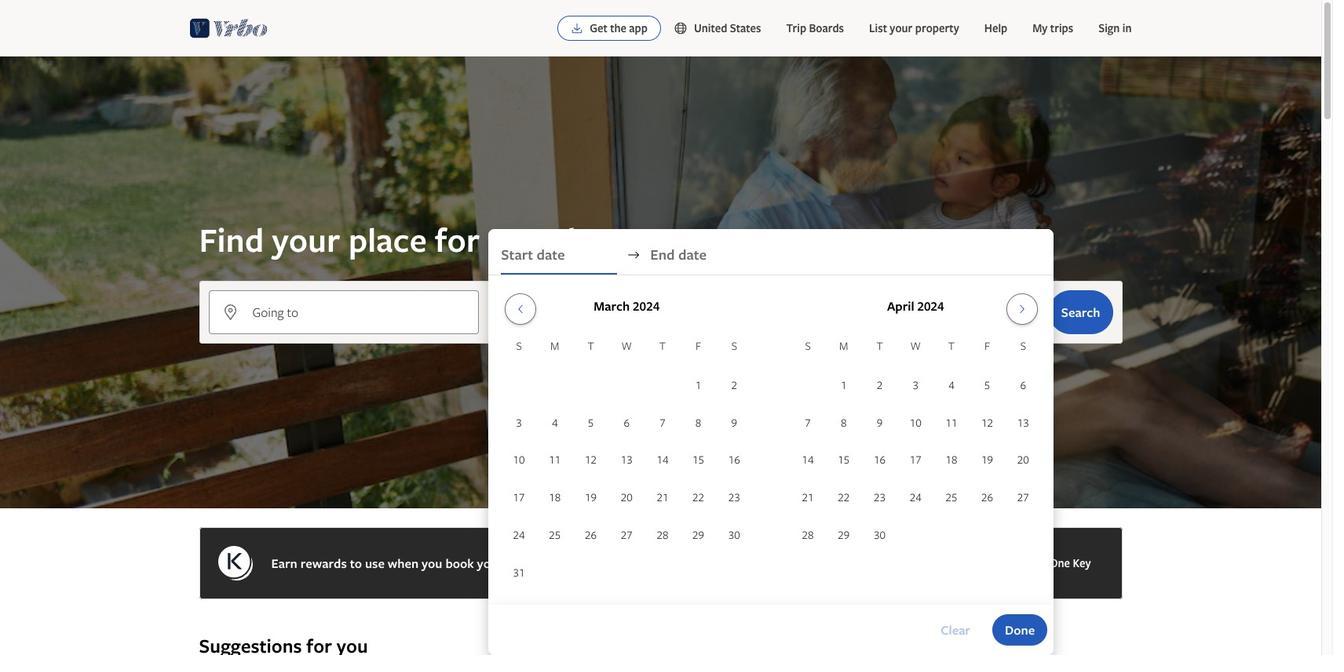 Task type: describe. For each thing, give the bounding box(es) containing it.
0 horizontal spatial 25 button
[[537, 517, 573, 553]]

1 vertical spatial 27 button
[[609, 517, 645, 553]]

1 vertical spatial 26 button
[[573, 517, 609, 553]]

place
[[348, 217, 427, 262]]

1 s from the left
[[516, 338, 522, 353]]

16 for first the 16 button
[[728, 453, 740, 468]]

1 horizontal spatial 11 button
[[934, 405, 969, 441]]

0 horizontal spatial 4 button
[[537, 405, 573, 441]]

vrbo,
[[602, 555, 632, 572]]

start date button
[[501, 236, 617, 275]]

my trips link
[[1020, 13, 1086, 44]]

united states
[[694, 20, 761, 35]]

book
[[445, 555, 474, 572]]

get the app link
[[558, 16, 661, 41]]

2 15 button from the left
[[826, 442, 862, 478]]

26 inside april 2024 element
[[981, 490, 993, 505]]

0 vertical spatial 17 button
[[898, 442, 934, 478]]

your for list
[[890, 20, 913, 35]]

0 vertical spatial 18 button
[[934, 442, 969, 478]]

1 16 button from the left
[[716, 442, 752, 478]]

2 21 button from the left
[[790, 480, 826, 516]]

14 for 1st 14 button from right
[[802, 453, 814, 468]]

19 inside march 2024 element
[[585, 490, 597, 505]]

end
[[650, 245, 675, 265]]

date for start date
[[537, 245, 565, 265]]

0 vertical spatial 24 button
[[898, 480, 934, 516]]

3 t from the left
[[877, 338, 883, 353]]

done button
[[992, 615, 1048, 646]]

on
[[584, 555, 599, 572]]

next month image
[[1013, 303, 1031, 316]]

4 t from the left
[[948, 338, 955, 353]]

1 for march 2024
[[696, 378, 701, 392]]

1 button for march 2024
[[681, 367, 716, 403]]

15 inside march 2024 element
[[693, 453, 704, 468]]

3 s from the left
[[805, 338, 811, 353]]

1 vertical spatial 13 button
[[609, 442, 645, 478]]

earn
[[271, 555, 297, 572]]

find your place for together main content
[[0, 57, 1321, 656]]

1 horizontal spatial 27 button
[[1005, 480, 1041, 516]]

0 horizontal spatial 11 button
[[537, 442, 573, 478]]

2 button for march 2024
[[716, 367, 752, 403]]

hotels.com
[[710, 555, 775, 572]]

april
[[887, 298, 914, 315]]

application inside wizard region
[[501, 287, 1041, 593]]

earn rewards to use when you book your next getaway on vrbo, expedia, and hotels.com
[[271, 555, 775, 572]]

together
[[488, 217, 617, 262]]

12 inside april 2024 element
[[981, 415, 993, 430]]

22 button inside march 2024 element
[[681, 480, 716, 516]]

property
[[915, 20, 959, 35]]

march
[[594, 298, 630, 315]]

trip boards link
[[774, 13, 857, 44]]

28 for 1st 28 button from the right
[[802, 528, 814, 543]]

1 vertical spatial 19 button
[[573, 480, 609, 516]]

25 for the leftmost "25" button
[[549, 528, 561, 543]]

0 vertical spatial 19 button
[[969, 442, 1005, 478]]

getaway
[[534, 555, 581, 572]]

29 for second 29 button from right
[[693, 528, 704, 543]]

end date button
[[650, 236, 766, 275]]

1 28 button from the left
[[645, 517, 681, 553]]

my
[[1033, 20, 1048, 35]]

2 23 button from the left
[[862, 480, 898, 516]]

24 inside april 2024 element
[[910, 490, 922, 505]]

14 for 1st 14 button from the left
[[657, 453, 668, 468]]

0 vertical spatial 20 button
[[1005, 442, 1041, 478]]

1 horizontal spatial 4 button
[[934, 367, 969, 403]]

2 for march 2024
[[731, 378, 737, 392]]

17 inside april 2024 element
[[910, 453, 922, 468]]

5 for 5 button to the bottom
[[588, 415, 594, 430]]

search button
[[1049, 290, 1113, 334]]

4 for the rightmost 4 button
[[949, 378, 954, 392]]

1 horizontal spatial 3 button
[[898, 367, 934, 403]]

19 inside april 2024 element
[[981, 453, 993, 468]]

boards
[[809, 20, 844, 35]]

2 7 button from the left
[[790, 405, 826, 441]]

1 9 button from the left
[[716, 405, 752, 441]]

21 inside april 2024 element
[[802, 490, 814, 505]]

0 vertical spatial 5 button
[[969, 367, 1005, 403]]

in
[[1123, 20, 1132, 35]]

to
[[350, 555, 362, 572]]

15 inside april 2024 element
[[838, 453, 850, 468]]

trip boards
[[786, 20, 844, 35]]

date for end date
[[678, 245, 707, 265]]

m for march 2024
[[550, 338, 559, 353]]

expedia,
[[636, 555, 683, 572]]

22 for "22" button in the april 2024 element
[[838, 490, 850, 505]]

find your place for together
[[199, 217, 617, 262]]

help link
[[972, 13, 1020, 44]]

1 for april 2024
[[841, 378, 847, 392]]

20 for the left 20 button
[[621, 490, 633, 505]]

1 vertical spatial 5 button
[[573, 405, 609, 441]]

directional image
[[627, 248, 641, 262]]

and
[[686, 555, 707, 572]]

list your property
[[869, 20, 959, 35]]

2 button for april 2024
[[862, 367, 898, 403]]

next
[[506, 555, 531, 572]]

0 horizontal spatial 20 button
[[609, 480, 645, 516]]

1 15 button from the left
[[681, 442, 716, 478]]

29 for second 29 button from the left
[[838, 528, 850, 543]]

download the app button image
[[571, 22, 583, 35]]

18 inside april 2024 element
[[946, 453, 957, 468]]

clear
[[941, 622, 970, 639]]

your for find
[[272, 217, 340, 262]]

1 vertical spatial 24 button
[[501, 517, 537, 553]]

trips
[[1050, 20, 1073, 35]]

find
[[199, 217, 264, 262]]

21 inside march 2024 element
[[657, 490, 668, 505]]

2 t from the left
[[659, 338, 666, 353]]

1 horizontal spatial 25 button
[[934, 480, 969, 516]]

trip
[[786, 20, 806, 35]]

8 inside march 2024 element
[[696, 415, 701, 430]]

get
[[590, 20, 607, 35]]

1 horizontal spatial 13 button
[[1005, 405, 1041, 441]]

28 for 1st 28 button
[[657, 528, 668, 543]]

2 s from the left
[[731, 338, 737, 353]]



Task type: vqa. For each thing, say whether or not it's contained in the screenshot.


Task type: locate. For each thing, give the bounding box(es) containing it.
1 horizontal spatial 8
[[841, 415, 847, 430]]

2 1 from the left
[[841, 378, 847, 392]]

2 15 from the left
[[838, 453, 850, 468]]

3 inside march 2024 element
[[516, 415, 522, 430]]

date right end
[[678, 245, 707, 265]]

2024 for march 2024
[[633, 298, 660, 315]]

1 horizontal spatial 12
[[981, 415, 993, 430]]

1 horizontal spatial date
[[678, 245, 707, 265]]

22
[[693, 490, 704, 505], [838, 490, 850, 505]]

1 vertical spatial 17
[[513, 490, 525, 505]]

0 vertical spatial 11
[[946, 415, 957, 430]]

0 horizontal spatial 16 button
[[716, 442, 752, 478]]

18 button
[[934, 442, 969, 478], [537, 480, 573, 516]]

25 inside march 2024 element
[[549, 528, 561, 543]]

31
[[513, 565, 525, 580]]

0 horizontal spatial date
[[537, 245, 565, 265]]

10 button
[[898, 405, 934, 441], [501, 442, 537, 478]]

9 inside april 2024 element
[[877, 415, 883, 430]]

9 inside march 2024 element
[[731, 415, 737, 430]]

0 vertical spatial 19
[[981, 453, 993, 468]]

1 horizontal spatial 21
[[802, 490, 814, 505]]

1 f from the left
[[696, 338, 701, 353]]

1 horizontal spatial 22 button
[[826, 480, 862, 516]]

2
[[731, 378, 737, 392], [877, 378, 883, 392]]

0 horizontal spatial 14
[[657, 453, 668, 468]]

10 inside march 2024 element
[[513, 453, 525, 468]]

end date
[[650, 245, 707, 265]]

27 inside march 2024 element
[[621, 528, 633, 543]]

0 horizontal spatial 2
[[731, 378, 737, 392]]

1 horizontal spatial 10 button
[[898, 405, 934, 441]]

1 2024 from the left
[[633, 298, 660, 315]]

s
[[516, 338, 522, 353], [731, 338, 737, 353], [805, 338, 811, 353], [1020, 338, 1026, 353]]

0 vertical spatial 10 button
[[898, 405, 934, 441]]

0 horizontal spatial 12
[[585, 453, 597, 468]]

1 vertical spatial 3 button
[[501, 405, 537, 441]]

16 inside march 2024 element
[[728, 453, 740, 468]]

2024 for april 2024
[[917, 298, 944, 315]]

1 horizontal spatial 12 button
[[969, 405, 1005, 441]]

20
[[1017, 453, 1029, 468], [621, 490, 633, 505]]

1
[[696, 378, 701, 392], [841, 378, 847, 392]]

18
[[946, 453, 957, 468], [549, 490, 561, 505]]

w for march
[[621, 338, 632, 353]]

1 horizontal spatial 17 button
[[898, 442, 934, 478]]

2 14 from the left
[[802, 453, 814, 468]]

12 inside march 2024 element
[[585, 453, 597, 468]]

w
[[621, 338, 632, 353], [910, 338, 921, 353]]

0 horizontal spatial 29 button
[[681, 517, 716, 553]]

0 vertical spatial 27 button
[[1005, 480, 1041, 516]]

1 horizontal spatial 5
[[984, 378, 990, 392]]

april 2024 element
[[790, 338, 1041, 555]]

w down the april 2024
[[910, 338, 921, 353]]

5 inside april 2024 element
[[984, 378, 990, 392]]

search
[[1061, 304, 1100, 321]]

w inside april 2024 element
[[910, 338, 921, 353]]

6 button inside march 2024 element
[[609, 405, 645, 441]]

12 button inside april 2024 element
[[969, 405, 1005, 441]]

12 button inside march 2024 element
[[573, 442, 609, 478]]

25
[[946, 490, 957, 505], [549, 528, 561, 543]]

2 7 from the left
[[805, 415, 811, 430]]

2024
[[633, 298, 660, 315], [917, 298, 944, 315]]

your right find
[[272, 217, 340, 262]]

app
[[629, 20, 648, 35]]

1 vertical spatial 27
[[621, 528, 633, 543]]

2 30 button from the left
[[862, 517, 898, 553]]

vrbo logo image
[[190, 16, 267, 41]]

1 horizontal spatial f
[[985, 338, 990, 353]]

8 inside april 2024 element
[[841, 415, 847, 430]]

1 button for april 2024
[[826, 367, 862, 403]]

1 horizontal spatial 10
[[910, 415, 922, 430]]

my trips
[[1033, 20, 1073, 35]]

f inside april 2024 element
[[985, 338, 990, 353]]

2 28 from the left
[[802, 528, 814, 543]]

w inside march 2024 element
[[621, 338, 632, 353]]

0 horizontal spatial 3 button
[[501, 405, 537, 441]]

march 2024
[[594, 298, 660, 315]]

13 inside march 2024 element
[[621, 453, 633, 468]]

30 inside march 2024 element
[[728, 528, 740, 543]]

26 button
[[969, 480, 1005, 516], [573, 517, 609, 553]]

f for march 2024
[[696, 338, 701, 353]]

1 vertical spatial your
[[272, 217, 340, 262]]

1 horizontal spatial 2024
[[917, 298, 944, 315]]

8 button
[[681, 405, 716, 441], [826, 405, 862, 441]]

16 inside april 2024 element
[[874, 453, 886, 468]]

6 inside march 2024 element
[[624, 415, 630, 430]]

1 horizontal spatial 6
[[1020, 378, 1026, 392]]

24
[[910, 490, 922, 505], [513, 528, 525, 543]]

1 21 button from the left
[[645, 480, 681, 516]]

clear button
[[928, 615, 983, 646]]

1 inside march 2024 element
[[696, 378, 701, 392]]

3 inside april 2024 element
[[913, 378, 919, 392]]

1 vertical spatial 10 button
[[501, 442, 537, 478]]

10 button inside april 2024 element
[[898, 405, 934, 441]]

0 vertical spatial 24
[[910, 490, 922, 505]]

5 for 5 button to the top
[[984, 378, 990, 392]]

22 button
[[681, 480, 716, 516], [826, 480, 862, 516]]

14 inside april 2024 element
[[802, 453, 814, 468]]

1 horizontal spatial w
[[910, 338, 921, 353]]

28 button
[[645, 517, 681, 553], [790, 517, 826, 553]]

1 vertical spatial 12
[[585, 453, 597, 468]]

27 for the right "27" button
[[1017, 490, 1029, 505]]

0 horizontal spatial 22 button
[[681, 480, 716, 516]]

1 23 from the left
[[728, 490, 740, 505]]

0 horizontal spatial 13
[[621, 453, 633, 468]]

1 horizontal spatial 18 button
[[934, 442, 969, 478]]

wizard region
[[0, 57, 1321, 655]]

1 29 button from the left
[[681, 517, 716, 553]]

done
[[1005, 622, 1035, 639]]

24 inside march 2024 element
[[513, 528, 525, 543]]

m inside march 2024 element
[[550, 338, 559, 353]]

6 inside april 2024 element
[[1020, 378, 1026, 392]]

f for april 2024
[[985, 338, 990, 353]]

29 inside april 2024 element
[[838, 528, 850, 543]]

9 button
[[716, 405, 752, 441], [862, 405, 898, 441]]

1 horizontal spatial 24 button
[[898, 480, 934, 516]]

24 button
[[898, 480, 934, 516], [501, 517, 537, 553]]

2 m from the left
[[839, 338, 848, 353]]

1 21 from the left
[[657, 490, 668, 505]]

6 button inside april 2024 element
[[1005, 367, 1041, 403]]

26
[[981, 490, 993, 505], [585, 528, 597, 543]]

10 for 10 'button' inside the april 2024 element
[[910, 415, 922, 430]]

your inside wizard region
[[272, 217, 340, 262]]

0 horizontal spatial 28 button
[[645, 517, 681, 553]]

0 horizontal spatial 26 button
[[573, 517, 609, 553]]

date
[[537, 245, 565, 265], [678, 245, 707, 265]]

0 vertical spatial 10
[[910, 415, 922, 430]]

1 horizontal spatial 19
[[981, 453, 993, 468]]

1 7 from the left
[[660, 415, 666, 430]]

1 22 from the left
[[693, 490, 704, 505]]

23 inside march 2024 element
[[728, 490, 740, 505]]

sign in button
[[1086, 13, 1144, 44]]

7 for first 7 button
[[660, 415, 666, 430]]

7
[[660, 415, 666, 430], [805, 415, 811, 430]]

the
[[610, 20, 627, 35]]

2 2 from the left
[[877, 378, 883, 392]]

0 vertical spatial 20
[[1017, 453, 1029, 468]]

26 inside march 2024 element
[[585, 528, 597, 543]]

12 button
[[969, 405, 1005, 441], [573, 442, 609, 478]]

0 horizontal spatial 13 button
[[609, 442, 645, 478]]

0 horizontal spatial 29
[[693, 528, 704, 543]]

2 date from the left
[[678, 245, 707, 265]]

application containing march 2024
[[501, 287, 1041, 593]]

6 button
[[1005, 367, 1041, 403], [609, 405, 645, 441]]

1 horizontal spatial 9
[[877, 415, 883, 430]]

13
[[1017, 415, 1029, 430], [621, 453, 633, 468]]

20 for the top 20 button
[[1017, 453, 1029, 468]]

0 horizontal spatial 17
[[513, 490, 525, 505]]

f inside march 2024 element
[[696, 338, 701, 353]]

19 button
[[969, 442, 1005, 478], [573, 480, 609, 516]]

10 for 10 'button' within march 2024 element
[[513, 453, 525, 468]]

sign
[[1099, 20, 1120, 35]]

14 inside march 2024 element
[[657, 453, 668, 468]]

0 horizontal spatial 28
[[657, 528, 668, 543]]

1 horizontal spatial m
[[839, 338, 848, 353]]

your
[[890, 20, 913, 35], [272, 217, 340, 262], [477, 555, 503, 572]]

2 1 button from the left
[[826, 367, 862, 403]]

13 for the bottom 13 button
[[621, 453, 633, 468]]

0 horizontal spatial 26
[[585, 528, 597, 543]]

date right start
[[537, 245, 565, 265]]

28 inside april 2024 element
[[802, 528, 814, 543]]

1 29 from the left
[[693, 528, 704, 543]]

2 21 from the left
[[802, 490, 814, 505]]

1 1 button from the left
[[681, 367, 716, 403]]

2 2 button from the left
[[862, 367, 898, 403]]

2 30 from the left
[[874, 528, 886, 543]]

2 9 from the left
[[877, 415, 883, 430]]

1 vertical spatial 11 button
[[537, 442, 573, 478]]

8
[[696, 415, 701, 430], [841, 415, 847, 430]]

1 9 from the left
[[731, 415, 737, 430]]

0 horizontal spatial 23 button
[[716, 480, 752, 516]]

when
[[388, 555, 419, 572]]

sign in
[[1099, 20, 1132, 35]]

0 vertical spatial 26 button
[[969, 480, 1005, 516]]

start date
[[501, 245, 565, 265]]

11
[[946, 415, 957, 430], [549, 453, 561, 468]]

previous month image
[[511, 303, 530, 316]]

11 for the right 11 button
[[946, 415, 957, 430]]

31 button
[[501, 555, 537, 591]]

1 2 button from the left
[[716, 367, 752, 403]]

1 w from the left
[[621, 338, 632, 353]]

2 for april 2024
[[877, 378, 883, 392]]

2024 right the march
[[633, 298, 660, 315]]

w down march 2024
[[621, 338, 632, 353]]

0 horizontal spatial 15
[[693, 453, 704, 468]]

23 button
[[716, 480, 752, 516], [862, 480, 898, 516]]

states
[[730, 20, 761, 35]]

1 horizontal spatial 11
[[946, 415, 957, 430]]

0 horizontal spatial m
[[550, 338, 559, 353]]

application
[[501, 287, 1041, 593]]

2 28 button from the left
[[790, 517, 826, 553]]

1 horizontal spatial 23 button
[[862, 480, 898, 516]]

1 vertical spatial 20
[[621, 490, 633, 505]]

7 button
[[645, 405, 681, 441], [790, 405, 826, 441]]

0 horizontal spatial 9
[[731, 415, 737, 430]]

9
[[731, 415, 737, 430], [877, 415, 883, 430]]

1 vertical spatial 13
[[621, 453, 633, 468]]

18 inside march 2024 element
[[549, 490, 561, 505]]

23 for 1st 23 button from right
[[874, 490, 886, 505]]

1 22 button from the left
[[681, 480, 716, 516]]

4 button
[[934, 367, 969, 403], [537, 405, 573, 441]]

1 date from the left
[[537, 245, 565, 265]]

13 for 13 button to the right
[[1017, 415, 1029, 430]]

1 horizontal spatial 28
[[802, 528, 814, 543]]

2 22 from the left
[[838, 490, 850, 505]]

1 8 button from the left
[[681, 405, 716, 441]]

1 15 from the left
[[693, 453, 704, 468]]

22 inside march 2024 element
[[693, 490, 704, 505]]

9 button inside april 2024 element
[[862, 405, 898, 441]]

2 9 button from the left
[[862, 405, 898, 441]]

2 29 from the left
[[838, 528, 850, 543]]

2 vertical spatial your
[[477, 555, 503, 572]]

4 s from the left
[[1020, 338, 1026, 353]]

14 button
[[645, 442, 681, 478], [790, 442, 826, 478]]

7 inside april 2024 element
[[805, 415, 811, 430]]

3
[[913, 378, 919, 392], [516, 415, 522, 430]]

0 horizontal spatial 25
[[549, 528, 561, 543]]

10 inside april 2024 element
[[910, 415, 922, 430]]

1 horizontal spatial 27
[[1017, 490, 1029, 505]]

0 vertical spatial 6
[[1020, 378, 1026, 392]]

0 vertical spatial 11 button
[[934, 405, 969, 441]]

1 horizontal spatial 23
[[874, 490, 886, 505]]

1 28 from the left
[[657, 528, 668, 543]]

2 inside april 2024 element
[[877, 378, 883, 392]]

6
[[1020, 378, 1026, 392], [624, 415, 630, 430]]

0 horizontal spatial 10
[[513, 453, 525, 468]]

m for april 2024
[[839, 338, 848, 353]]

march 2024 element
[[501, 338, 752, 593]]

1 horizontal spatial 7
[[805, 415, 811, 430]]

use
[[365, 555, 385, 572]]

0 horizontal spatial 6 button
[[609, 405, 645, 441]]

27 inside april 2024 element
[[1017, 490, 1029, 505]]

29 inside march 2024 element
[[693, 528, 704, 543]]

0 vertical spatial your
[[890, 20, 913, 35]]

0 vertical spatial 13 button
[[1005, 405, 1041, 441]]

17 inside march 2024 element
[[513, 490, 525, 505]]

2 14 button from the left
[[790, 442, 826, 478]]

10 button inside march 2024 element
[[501, 442, 537, 478]]

for
[[435, 217, 480, 262]]

7 inside march 2024 element
[[660, 415, 666, 430]]

19
[[981, 453, 993, 468], [585, 490, 597, 505]]

get the app
[[590, 20, 648, 35]]

0 horizontal spatial 14 button
[[645, 442, 681, 478]]

1 button
[[681, 367, 716, 403], [826, 367, 862, 403]]

16 button
[[716, 442, 752, 478], [862, 442, 898, 478]]

17
[[910, 453, 922, 468], [513, 490, 525, 505]]

1 horizontal spatial 21 button
[[790, 480, 826, 516]]

1 16 from the left
[[728, 453, 740, 468]]

your left next
[[477, 555, 503, 572]]

2 8 button from the left
[[826, 405, 862, 441]]

list your property link
[[857, 13, 972, 44]]

4 for the leftmost 4 button
[[552, 415, 558, 430]]

0 horizontal spatial 18 button
[[537, 480, 573, 516]]

23 for 1st 23 button from left
[[728, 490, 740, 505]]

1 vertical spatial 26
[[585, 528, 597, 543]]

4
[[949, 378, 954, 392], [552, 415, 558, 430]]

13 inside april 2024 element
[[1017, 415, 1029, 430]]

1 vertical spatial 24
[[513, 528, 525, 543]]

1 horizontal spatial 2 button
[[862, 367, 898, 403]]

1 23 button from the left
[[716, 480, 752, 516]]

1 vertical spatial 3
[[516, 415, 522, 430]]

30 button
[[716, 517, 752, 553], [862, 517, 898, 553]]

small image
[[674, 21, 694, 35]]

20 button
[[1005, 442, 1041, 478], [609, 480, 645, 516]]

2 16 button from the left
[[862, 442, 898, 478]]

22 for "22" button within march 2024 element
[[693, 490, 704, 505]]

1 1 from the left
[[696, 378, 701, 392]]

1 vertical spatial 11
[[549, 453, 561, 468]]

1 14 button from the left
[[645, 442, 681, 478]]

0 horizontal spatial 27
[[621, 528, 633, 543]]

2 2024 from the left
[[917, 298, 944, 315]]

1 7 button from the left
[[645, 405, 681, 441]]

23 inside april 2024 element
[[874, 490, 886, 505]]

1 30 button from the left
[[716, 517, 752, 553]]

m inside april 2024 element
[[839, 338, 848, 353]]

1 8 from the left
[[696, 415, 701, 430]]

27
[[1017, 490, 1029, 505], [621, 528, 633, 543]]

start
[[501, 245, 533, 265]]

0 horizontal spatial 23
[[728, 490, 740, 505]]

11 inside march 2024 element
[[549, 453, 561, 468]]

2 inside march 2024 element
[[731, 378, 737, 392]]

w for april
[[910, 338, 921, 353]]

1 horizontal spatial 2
[[877, 378, 883, 392]]

1 14 from the left
[[657, 453, 668, 468]]

2 29 button from the left
[[826, 517, 862, 553]]

29
[[693, 528, 704, 543], [838, 528, 850, 543]]

united
[[694, 20, 727, 35]]

1 horizontal spatial 20
[[1017, 453, 1029, 468]]

1 horizontal spatial 14
[[802, 453, 814, 468]]

your right list
[[890, 20, 913, 35]]

0 horizontal spatial 2 button
[[716, 367, 752, 403]]

25 inside april 2024 element
[[946, 490, 957, 505]]

5 inside march 2024 element
[[588, 415, 594, 430]]

2 23 from the left
[[874, 490, 886, 505]]

help
[[984, 20, 1008, 35]]

17 button
[[898, 442, 934, 478], [501, 480, 537, 516]]

25 for "25" button to the right
[[946, 490, 957, 505]]

11 for 11 button to the left
[[549, 453, 561, 468]]

2 button
[[716, 367, 752, 403], [862, 367, 898, 403]]

28
[[657, 528, 668, 543], [802, 528, 814, 543]]

23
[[728, 490, 740, 505], [874, 490, 886, 505]]

30 inside april 2024 element
[[874, 528, 886, 543]]

1 horizontal spatial 15 button
[[826, 442, 862, 478]]

27 for the bottommost "27" button
[[621, 528, 633, 543]]

list
[[869, 20, 887, 35]]

1 vertical spatial 25 button
[[537, 517, 573, 553]]

2 22 button from the left
[[826, 480, 862, 516]]

1 inside april 2024 element
[[841, 378, 847, 392]]

0 horizontal spatial 17 button
[[501, 480, 537, 516]]

2 w from the left
[[910, 338, 921, 353]]

you
[[422, 555, 442, 572]]

1 vertical spatial 10
[[513, 453, 525, 468]]

2 16 from the left
[[874, 453, 886, 468]]

1 t from the left
[[588, 338, 594, 353]]

0 vertical spatial 4
[[949, 378, 954, 392]]

1 m from the left
[[550, 338, 559, 353]]

7 for first 7 button from the right
[[805, 415, 811, 430]]

united states button
[[661, 13, 774, 44]]

28 inside march 2024 element
[[657, 528, 668, 543]]

april 2024
[[887, 298, 944, 315]]

rewards
[[300, 555, 347, 572]]

0 horizontal spatial 15 button
[[681, 442, 716, 478]]

22 inside april 2024 element
[[838, 490, 850, 505]]

2024 right 'april'
[[917, 298, 944, 315]]

2 8 from the left
[[841, 415, 847, 430]]

1 horizontal spatial 30
[[874, 528, 886, 543]]

0 vertical spatial 26
[[981, 490, 993, 505]]

1 30 from the left
[[728, 528, 740, 543]]

11 inside april 2024 element
[[946, 415, 957, 430]]

16 for first the 16 button from right
[[874, 453, 886, 468]]

1 2 from the left
[[731, 378, 737, 392]]

22 button inside april 2024 element
[[826, 480, 862, 516]]

2 f from the left
[[985, 338, 990, 353]]

recently viewed region
[[190, 609, 1132, 634]]

1 vertical spatial 6 button
[[609, 405, 645, 441]]

11 button
[[934, 405, 969, 441], [537, 442, 573, 478]]

1 horizontal spatial 30 button
[[862, 517, 898, 553]]

12
[[981, 415, 993, 430], [585, 453, 597, 468]]



